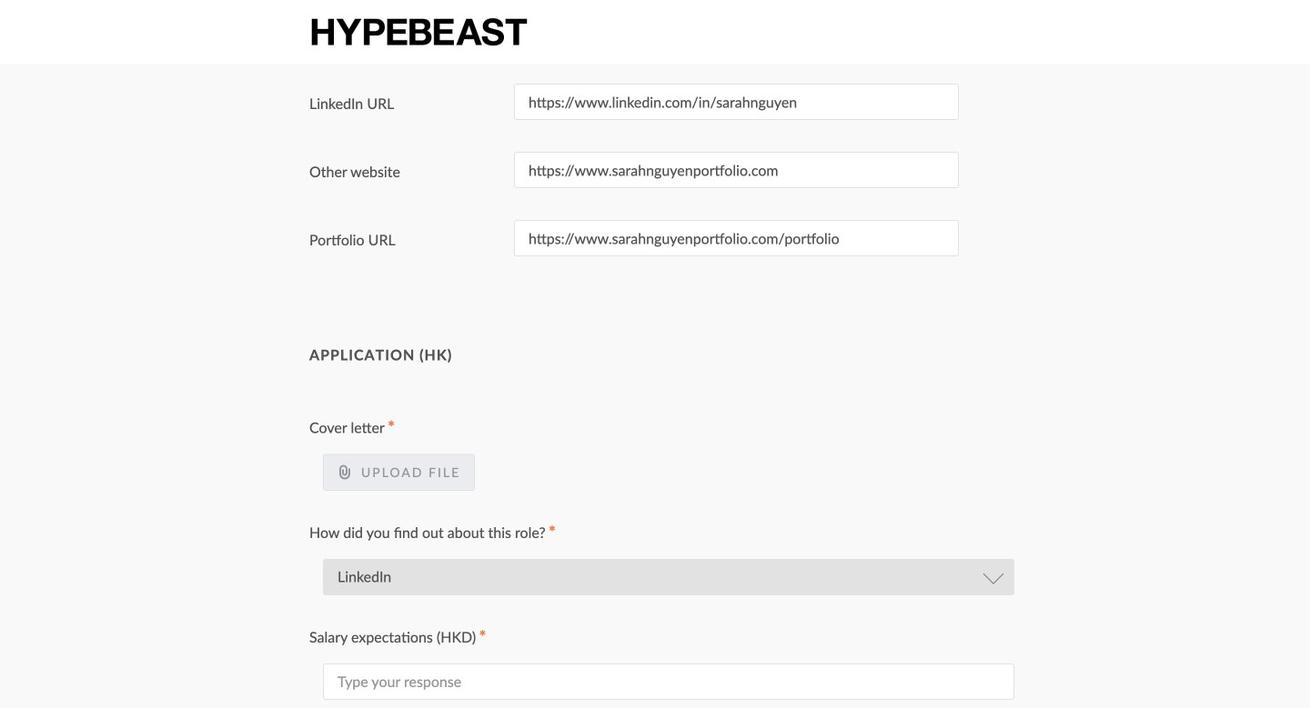 Task type: locate. For each thing, give the bounding box(es) containing it.
Type your response text field
[[323, 664, 1014, 700]]

None text field
[[514, 84, 959, 120], [514, 220, 959, 257], [514, 84, 959, 120], [514, 220, 959, 257]]

None text field
[[514, 152, 959, 188]]

paperclip image
[[338, 465, 352, 480]]



Task type: vqa. For each thing, say whether or not it's contained in the screenshot.
text field
yes



Task type: describe. For each thing, give the bounding box(es) containing it.
hypebeast logo image
[[309, 16, 529, 48]]



